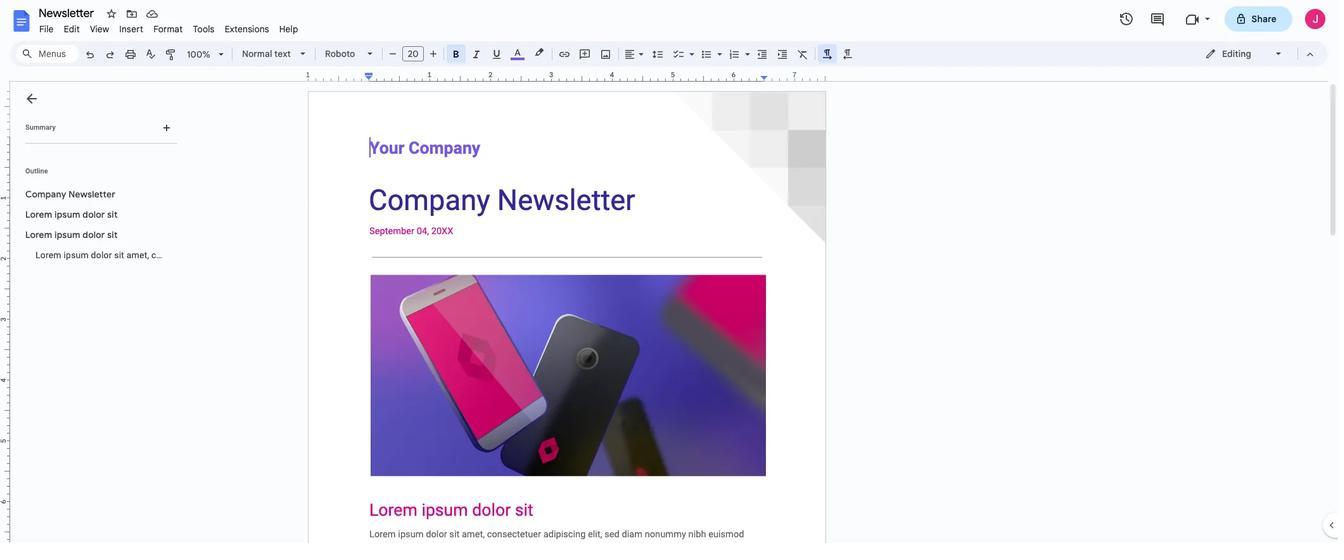 Task type: locate. For each thing, give the bounding box(es) containing it.
file menu item
[[34, 22, 59, 37]]

2 vertical spatial sit
[[114, 250, 124, 260]]

menu bar banner
[[0, 0, 1339, 544]]

text color image
[[511, 45, 525, 60]]

Star checkbox
[[103, 5, 120, 23]]

checklist menu image
[[686, 46, 695, 50]]

dolor
[[83, 209, 105, 221], [83, 229, 105, 241], [91, 250, 112, 260]]

editing button
[[1197, 44, 1292, 63]]

newsletter
[[69, 189, 115, 200]]

Font size text field
[[403, 46, 423, 61]]

Menus field
[[16, 45, 79, 63]]

menu bar
[[34, 16, 303, 37]]

ipsum
[[55, 209, 80, 221], [55, 229, 80, 241], [64, 250, 89, 260]]

Font size field
[[402, 46, 429, 62]]

editing
[[1223, 48, 1252, 60]]

summary
[[25, 124, 56, 132]]

1 vertical spatial dolor
[[83, 229, 105, 241]]

roboto
[[325, 48, 355, 60]]

1 vertical spatial lorem
[[25, 229, 52, 241]]

numbered list menu image
[[742, 46, 750, 50]]

insert menu item
[[114, 22, 148, 37]]

document outline element
[[10, 82, 266, 544]]

company newsletter
[[25, 189, 115, 200]]

1 vertical spatial lorem ipsum dolor sit
[[25, 229, 118, 241]]

0 vertical spatial dolor
[[83, 209, 105, 221]]

edit
[[64, 23, 80, 35]]

sit left amet,
[[114, 250, 124, 260]]

sit
[[107, 209, 118, 221], [107, 229, 118, 241], [114, 250, 124, 260]]

0 vertical spatial ipsum
[[55, 209, 80, 221]]

left margin image
[[309, 72, 373, 81]]

outline
[[25, 167, 48, 176]]

highlight color image
[[532, 45, 546, 60]]

Zoom field
[[182, 45, 229, 64]]

normal text
[[242, 48, 291, 60]]

right margin image
[[761, 72, 825, 81]]

1 vertical spatial sit
[[107, 229, 118, 241]]

0 vertical spatial lorem ipsum dolor sit
[[25, 209, 118, 221]]

application
[[0, 0, 1339, 544]]

menu bar containing file
[[34, 16, 303, 37]]

normal
[[242, 48, 272, 60]]

Zoom text field
[[184, 46, 214, 63]]

lorem ipsum dolor sit
[[25, 209, 118, 221], [25, 229, 118, 241]]

main toolbar
[[79, 0, 858, 360]]

tools menu item
[[188, 22, 220, 37]]

sit up lorem ipsum dolor sit amet, consectetuer adipiscing elit!
[[107, 229, 118, 241]]

summary heading
[[25, 123, 56, 133]]

top margin image
[[0, 92, 10, 141]]

sit down "newsletter"
[[107, 209, 118, 221]]

lorem
[[25, 209, 52, 221], [25, 229, 52, 241], [35, 250, 61, 260]]

1 lorem ipsum dolor sit from the top
[[25, 209, 118, 221]]



Task type: describe. For each thing, give the bounding box(es) containing it.
0 vertical spatial lorem
[[25, 209, 52, 221]]

lorem ipsum dolor sit amet, consectetuer adipiscing elit!
[[35, 250, 266, 260]]

Rename text field
[[34, 5, 101, 20]]

roboto option
[[325, 45, 360, 63]]

1
[[306, 70, 310, 79]]

company
[[25, 189, 66, 200]]

2 vertical spatial ipsum
[[64, 250, 89, 260]]

2 vertical spatial lorem
[[35, 250, 61, 260]]

application containing share
[[0, 0, 1339, 544]]

help
[[279, 23, 298, 35]]

view menu item
[[85, 22, 114, 37]]

styles list. normal text selected. option
[[242, 45, 293, 63]]

insert
[[119, 23, 143, 35]]

mode and view toolbar
[[1196, 41, 1321, 67]]

menu bar inside menu bar banner
[[34, 16, 303, 37]]

amet,
[[127, 250, 149, 260]]

adipiscing
[[207, 250, 249, 260]]

extensions menu item
[[220, 22, 274, 37]]

2 lorem ipsum dolor sit from the top
[[25, 229, 118, 241]]

share button
[[1225, 6, 1293, 32]]

text
[[274, 48, 291, 60]]

tools
[[193, 23, 215, 35]]

line & paragraph spacing image
[[651, 45, 665, 63]]

edit menu item
[[59, 22, 85, 37]]

0 vertical spatial sit
[[107, 209, 118, 221]]

1 vertical spatial ipsum
[[55, 229, 80, 241]]

outline heading
[[10, 167, 183, 184]]

file
[[39, 23, 54, 35]]

insert image image
[[599, 45, 613, 63]]

2 vertical spatial dolor
[[91, 250, 112, 260]]

elit!
[[251, 250, 266, 260]]

share
[[1252, 13, 1277, 25]]

view
[[90, 23, 109, 35]]

bulleted list menu image
[[714, 46, 722, 50]]

consectetuer
[[151, 250, 205, 260]]

format
[[153, 23, 183, 35]]

format menu item
[[148, 22, 188, 37]]

help menu item
[[274, 22, 303, 37]]

extensions
[[225, 23, 269, 35]]



Task type: vqa. For each thing, say whether or not it's contained in the screenshot.
Select merge type icon
no



